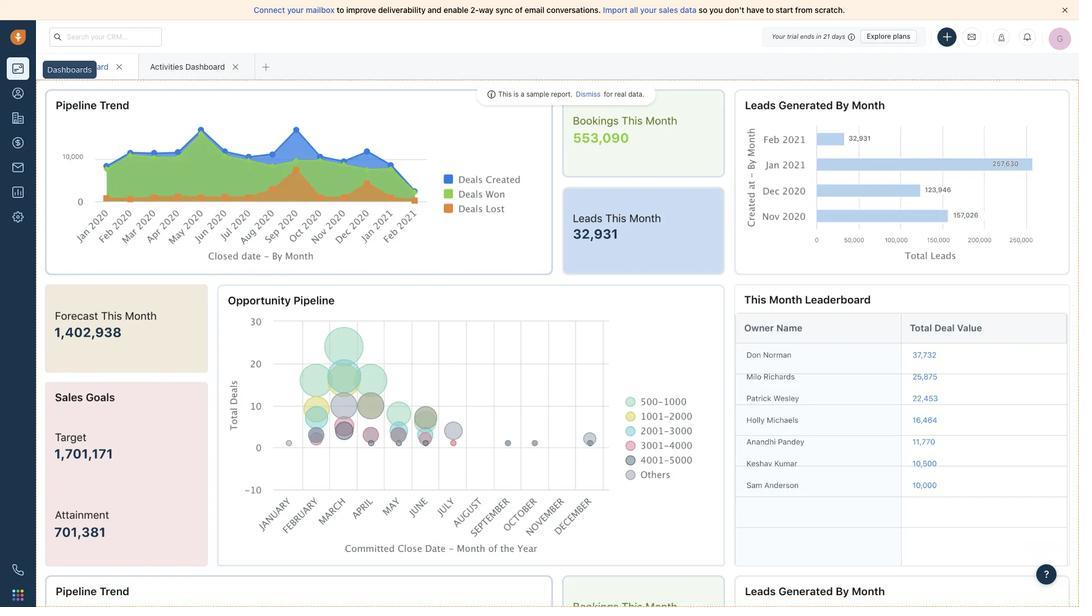 Task type: locate. For each thing, give the bounding box(es) containing it.
conversations.
[[547, 5, 601, 15]]

to right mailbox
[[337, 5, 344, 15]]

enable
[[444, 5, 469, 15]]

real
[[615, 90, 627, 98]]

2-
[[471, 5, 479, 15]]

1 to from the left
[[337, 5, 344, 15]]

to left start
[[767, 5, 774, 15]]

trial
[[787, 33, 799, 40]]

email
[[525, 5, 545, 15]]

explore plans link
[[861, 30, 917, 43]]

this
[[499, 90, 512, 98]]

your
[[287, 5, 304, 15], [641, 5, 657, 15]]

21
[[824, 33, 830, 40]]

dismiss button
[[573, 89, 604, 100]]

all
[[630, 5, 639, 15]]

0 horizontal spatial dashboard
[[69, 62, 109, 71]]

deliverability
[[378, 5, 426, 15]]

2 dashboard from the left
[[185, 62, 225, 71]]

phone image
[[12, 565, 24, 576]]

have
[[747, 5, 765, 15]]

dashboard for activities dashboard
[[185, 62, 225, 71]]

email image
[[968, 32, 976, 42]]

0 horizontal spatial your
[[287, 5, 304, 15]]

dashboard for sales dashboard
[[69, 62, 109, 71]]

import all your sales data link
[[603, 5, 699, 15]]

1 dashboard from the left
[[69, 62, 109, 71]]

your left mailbox
[[287, 5, 304, 15]]

dashboard right activities
[[185, 62, 225, 71]]

import
[[603, 5, 628, 15]]

your right the all
[[641, 5, 657, 15]]

improve
[[346, 5, 376, 15]]

freshworks switcher image
[[12, 590, 24, 601]]

dashboard
[[69, 62, 109, 71], [185, 62, 225, 71]]

connect your mailbox to improve deliverability and enable 2-way sync of email conversations. import all your sales data so you don't have to start from scratch.
[[254, 5, 846, 15]]

0 horizontal spatial to
[[337, 5, 344, 15]]

from
[[796, 5, 813, 15]]

dismiss
[[576, 90, 601, 98]]

sales dashboard
[[47, 62, 109, 71]]

to
[[337, 5, 344, 15], [767, 5, 774, 15]]

your
[[772, 33, 786, 40]]

data
[[680, 5, 697, 15]]

dashboard right sales
[[69, 62, 109, 71]]

1 horizontal spatial your
[[641, 5, 657, 15]]

1 horizontal spatial dashboard
[[185, 62, 225, 71]]

start
[[776, 5, 794, 15]]

1 horizontal spatial to
[[767, 5, 774, 15]]



Task type: describe. For each thing, give the bounding box(es) containing it.
days
[[832, 33, 846, 40]]

sales
[[659, 5, 678, 15]]

you
[[710, 5, 723, 15]]

this is a sample report. dismiss for real data.
[[499, 90, 645, 98]]

data.
[[629, 90, 645, 98]]

2 to from the left
[[767, 5, 774, 15]]

activities
[[150, 62, 183, 71]]

sync
[[496, 5, 513, 15]]

way
[[479, 5, 494, 15]]

1 your from the left
[[287, 5, 304, 15]]

explore plans
[[867, 32, 911, 40]]

phone element
[[7, 559, 29, 581]]

so
[[699, 5, 708, 15]]

don't
[[725, 5, 745, 15]]

of
[[515, 5, 523, 15]]

and
[[428, 5, 442, 15]]

sample
[[527, 90, 549, 98]]

2 your from the left
[[641, 5, 657, 15]]

plans
[[893, 32, 911, 40]]

for
[[604, 90, 613, 98]]

ends
[[801, 33, 815, 40]]

connect
[[254, 5, 285, 15]]

explore
[[867, 32, 892, 40]]

mailbox
[[306, 5, 335, 15]]

connect your mailbox link
[[254, 5, 337, 15]]

is
[[514, 90, 519, 98]]

a
[[521, 90, 525, 98]]

sales
[[47, 62, 67, 71]]

scratch.
[[815, 5, 846, 15]]

close image
[[1063, 7, 1068, 13]]

activities dashboard
[[150, 62, 225, 71]]

in
[[817, 33, 822, 40]]

Search your CRM... text field
[[49, 27, 162, 46]]

report.
[[551, 90, 573, 98]]

your trial ends in 21 days
[[772, 33, 846, 40]]



Task type: vqa. For each thing, say whether or not it's contained in the screenshot.
THEM
no



